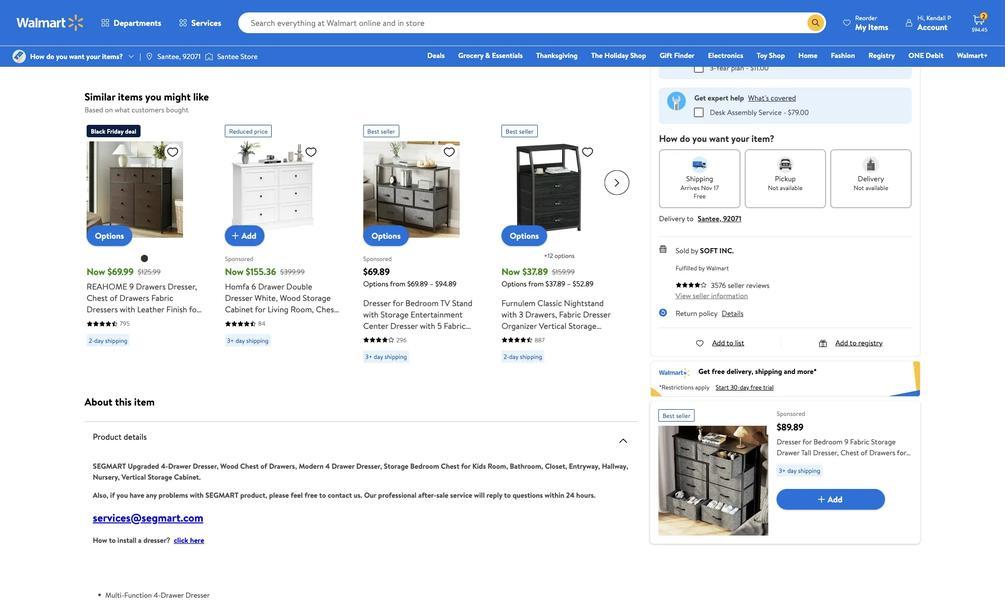 Task type: vqa. For each thing, say whether or not it's contained in the screenshot.
Mastercard associated with 53
no



Task type: locate. For each thing, give the bounding box(es) containing it.
get up apply
[[698, 366, 710, 377]]

0 vertical spatial add button
[[225, 225, 265, 246]]

3+ day shipping down 296
[[365, 352, 407, 361]]

1 plan from the top
[[731, 46, 744, 56]]

0 horizontal spatial  image
[[12, 50, 26, 63]]

bedroom left end
[[551, 331, 584, 343]]

92071 up the inc.
[[723, 214, 742, 224]]

dresser inside furnulem classic nightstand with 3 drawers, fabric dresser organizer vertical storage tower, stable bedroom end table with open shelf, black oak
[[583, 309, 611, 320]]

 image left santee
[[205, 51, 213, 62]]

shop
[[630, 50, 646, 60], [769, 50, 785, 60]]

1 vertical spatial room,
[[488, 461, 508, 471]]

day down $89.89
[[787, 467, 797, 475]]

3+
[[227, 336, 234, 345], [365, 352, 372, 361], [779, 467, 786, 475]]

3+ down cabinet
[[227, 336, 234, 345]]

add button for seller
[[777, 490, 885, 510]]

drawers
[[136, 281, 166, 292], [119, 292, 149, 304], [235, 315, 264, 326], [363, 331, 393, 343], [869, 448, 895, 458]]

want for items?
[[69, 51, 85, 61]]

1 horizontal spatial add button
[[777, 490, 885, 510]]

wpp logo image
[[667, 21, 686, 40]]

1 vertical spatial 9
[[844, 437, 848, 447]]

bedroom inside sponsored $89.89 dresser for bedroom 9 fabric storage drawer tall dresser, chest of drawers for kids bedroom, closet, entryway, nursery 3+ day shipping
[[814, 437, 843, 447]]

you inside similar items you might like based on what customers bought
[[145, 89, 161, 104]]

dresser for bedroom 9 fabric storage drawer tall dresser, chest of drawers for kids bedroom, closet, entryway, nursery image
[[658, 426, 768, 536]]

product group
[[87, 121, 202, 367], [225, 121, 340, 367], [363, 121, 479, 367], [502, 121, 617, 367]]

want down desk
[[709, 132, 729, 145]]

entryway, left nursery
[[848, 459, 879, 469]]

one debit link
[[904, 50, 948, 61]]

not inside pickup not available
[[768, 183, 778, 192]]

add button down the bedroom,
[[777, 490, 885, 510]]

for up 84
[[255, 304, 266, 315]]

0 horizontal spatial best
[[367, 127, 379, 135]]

0 horizontal spatial 9
[[129, 281, 134, 292]]

professional
[[378, 490, 417, 500]]

install
[[118, 536, 136, 546]]

bedroom,
[[791, 459, 822, 469]]

1 horizontal spatial open
[[539, 343, 559, 354]]

walmart image
[[17, 15, 84, 31]]

now inside now $69.99 $125.99 reahome 9 drawers dresser, chest of drawers fabric dressers with leather finish for adult dressers for bedroom brown
[[87, 265, 105, 278]]

dresser, inside now $69.99 $125.99 reahome 9 drawers dresser, chest of drawers fabric dressers with leather finish for adult dressers for bedroom brown
[[168, 281, 197, 292]]

reviews
[[746, 280, 770, 291]]

2 horizontal spatial 3+
[[779, 467, 786, 475]]

on
[[105, 105, 113, 115]]

details
[[722, 308, 744, 319]]

1 horizontal spatial options link
[[363, 225, 409, 246]]

fabric inside furnulem classic nightstand with 3 drawers, fabric dresser organizer vertical storage tower, stable bedroom end table with open shelf, black oak
[[559, 309, 581, 320]]

2 available from the left
[[866, 183, 888, 192]]

2 horizontal spatial best seller
[[663, 412, 691, 420]]

closet, inside segmart upgraded 4-drawer dresser, wood chest of drawers, modern 4 drawer dresser, storage bedroom chest for kids room, bathroom, closet, entryway, hallway, nursery, vertical storage cabinet.
[[545, 461, 567, 471]]

not down intent image for delivery
[[854, 183, 864, 192]]

of inside sponsored $89.89 dresser for bedroom 9 fabric storage drawer tall dresser, chest of drawers for kids bedroom, closet, entryway, nursery 3+ day shipping
[[861, 448, 868, 458]]

2 – from the left
[[567, 279, 571, 289]]

reahome 9 drawers dresser, chest of drawers fabric dressers with leather finish for adult dressers for bedroom brown image
[[87, 141, 183, 238]]

fabric inside sponsored $89.89 dresser for bedroom 9 fabric storage drawer tall dresser, chest of drawers for kids bedroom, closet, entryway, nursery 3+ day shipping
[[850, 437, 869, 447]]

storage inside sponsored $89.89 dresser for bedroom 9 fabric storage drawer tall dresser, chest of drawers for kids bedroom, closet, entryway, nursery 3+ day shipping
[[871, 437, 896, 447]]

1 – from the left
[[430, 279, 433, 289]]

get free delivery, shipping and more*
[[698, 366, 817, 377]]

2- down tower,
[[504, 352, 509, 361]]

3
[[519, 309, 523, 320]]

1 product group from the left
[[87, 121, 202, 367]]

3 now from the left
[[502, 265, 520, 278]]

rustic brown image
[[140, 254, 148, 263]]

available down intent image for pickup
[[780, 183, 803, 192]]

options up furnulem
[[502, 279, 527, 289]]

drawer right function
[[161, 590, 184, 601]]

toy shop
[[757, 50, 785, 60]]

sponsored for $69.89
[[363, 254, 392, 263]]

– left $94.89
[[430, 279, 433, 289]]

cabinet.
[[174, 472, 201, 482]]

2-Year plan - $8.00 checkbox
[[694, 47, 704, 56]]

2-day shipping down tower,
[[504, 352, 542, 361]]

black friday deal
[[91, 127, 136, 135]]

storage down $399.99
[[303, 292, 331, 304]]

1 horizontal spatial –
[[567, 279, 571, 289]]

debit
[[926, 50, 944, 60]]

like
[[193, 89, 209, 104]]

intent image for pickup image
[[777, 156, 794, 173]]

best for now
[[506, 127, 518, 135]]

thanksgiving link
[[532, 50, 582, 61]]

2 now from the left
[[225, 265, 243, 278]]

options inside now $37.89 $159.99 options from $37.89 – $52.89
[[502, 279, 527, 289]]

 image for santee store
[[205, 51, 213, 62]]

2 vertical spatial 2-
[[504, 352, 509, 361]]

open left the 'shelf,'
[[539, 343, 559, 354]]

add button up the '$155.36'
[[225, 225, 265, 246]]

drawers, right 3
[[525, 309, 557, 320]]

how left install
[[93, 536, 107, 546]]

1 horizontal spatial 3+ day shipping
[[365, 352, 407, 361]]

return
[[676, 308, 697, 319]]

closet, right the bedroom,
[[824, 459, 846, 469]]

free up start
[[712, 366, 725, 377]]

1 vertical spatial segmart
[[205, 490, 238, 500]]

0 vertical spatial 2-day shipping
[[89, 336, 127, 345]]

sponsored now $155.36 $399.99 homfa 6 drawer double dresser white, wood storage cabinet for living room, chest of drawers for bedroom
[[225, 254, 337, 326]]

what's up desk assembly service - $79.00
[[748, 93, 769, 103]]

vertical inside segmart upgraded 4-drawer dresser, wood chest of drawers, modern 4 drawer dresser, storage bedroom chest for kids room, bathroom, closet, entryway, hallway, nursery, vertical storage cabinet.
[[122, 472, 146, 482]]

dresser, up our
[[356, 461, 382, 471]]

living down double
[[268, 304, 289, 315]]

how down in_home_installation logo
[[659, 132, 678, 145]]

4- right function
[[154, 590, 161, 601]]

1 shop from the left
[[630, 50, 646, 60]]

2- right 2-year plan - $8.00 checkbox
[[710, 46, 716, 56]]

drawer inside sponsored $89.89 dresser for bedroom 9 fabric storage drawer tall dresser, chest of drawers for kids bedroom, closet, entryway, nursery 3+ day shipping
[[777, 448, 800, 458]]

2 vertical spatial 3+
[[779, 467, 786, 475]]

0 vertical spatial how
[[30, 51, 45, 61]]

2 not from the left
[[854, 183, 864, 192]]

delivery,
[[727, 366, 753, 377]]

leather
[[137, 304, 164, 315]]

drawers,
[[525, 309, 557, 320], [269, 461, 297, 471]]

4- inside segmart upgraded 4-drawer dresser, wood chest of drawers, modern 4 drawer dresser, storage bedroom chest for kids room, bathroom, closet, entryway, hallway, nursery, vertical storage cabinet.
[[161, 461, 168, 471]]

shipping inside banner
[[755, 366, 782, 377]]

bedroom inside segmart upgraded 4-drawer dresser, wood chest of drawers, modern 4 drawer dresser, storage bedroom chest for kids room, bathroom, closet, entryway, hallway, nursery, vertical storage cabinet.
[[410, 461, 439, 471]]

1 horizontal spatial 9
[[844, 437, 848, 447]]

3+ left the bedroom,
[[779, 467, 786, 475]]

0 horizontal spatial wood
[[220, 461, 238, 471]]

0 vertical spatial by
[[691, 245, 698, 256]]

0 vertical spatial delivery
[[858, 174, 884, 184]]

dressers right adult at the bottom of the page
[[108, 315, 139, 326]]

you for how do you want your items?
[[56, 51, 67, 61]]

sponsored for now
[[225, 254, 253, 263]]

0 vertical spatial segmart
[[93, 461, 126, 471]]

to left santee, 92071 button
[[687, 214, 694, 224]]

do down walmart 'image'
[[46, 51, 54, 61]]

living down 5
[[431, 343, 452, 354]]

entertainment
[[411, 309, 463, 320]]

0 vertical spatial free
[[712, 366, 725, 377]]

1 vertical spatial add button
[[777, 490, 885, 510]]

0 horizontal spatial your
[[86, 51, 100, 61]]

1 vertical spatial covered
[[771, 93, 796, 103]]

items
[[118, 89, 143, 104]]

2 plan from the top
[[731, 63, 744, 73]]

dresser, right the 'tall'
[[813, 448, 839, 458]]

add to favorites list, dresser for bedroom tv stand with storage entertainment center dresser with 5 fabric drawers with open storage shelf for bedroom living room hallway image
[[443, 145, 456, 158]]

0 horizontal spatial want
[[69, 51, 85, 61]]

santee, down free
[[698, 214, 721, 224]]

bedroom
[[405, 297, 439, 309], [154, 315, 187, 326], [279, 315, 312, 326], [551, 331, 584, 343], [396, 343, 429, 354], [814, 437, 843, 447], [410, 461, 439, 471]]

4- for function
[[154, 590, 161, 601]]

92071 down services popup button at the top left
[[183, 51, 201, 61]]

plan down 2-year plan - $8.00
[[731, 63, 744, 73]]

essentials
[[492, 50, 523, 60]]

delivery inside delivery not available
[[858, 174, 884, 184]]

to for add to list
[[727, 338, 733, 348]]

walmart
[[706, 264, 729, 273]]

0 vertical spatial your
[[86, 51, 100, 61]]

2 vertical spatial how
[[93, 536, 107, 546]]

30-
[[730, 383, 740, 392]]

1 vertical spatial what's covered button
[[748, 93, 796, 103]]

1 vertical spatial how
[[659, 132, 678, 145]]

1 horizontal spatial 2-day shipping
[[504, 352, 542, 361]]

0 vertical spatial $37.89
[[522, 265, 548, 278]]

$37.89 down $159.99
[[546, 279, 565, 289]]

available inside pickup not available
[[780, 183, 803, 192]]

drawers, inside furnulem classic nightstand with 3 drawers, fabric dresser organizer vertical storage tower, stable bedroom end table with open shelf, black oak
[[525, 309, 557, 320]]

2 horizontal spatial how
[[659, 132, 678, 145]]

1 horizontal spatial  image
[[145, 52, 153, 61]]

3 product group from the left
[[363, 121, 479, 367]]

registry
[[858, 338, 883, 348]]

reorder
[[855, 13, 877, 22]]

best for sponsored
[[367, 127, 379, 135]]

fabric inside dresser for bedroom tv stand with storage entertainment center dresser with 5 fabric drawers with open storage shelf for bedroom living room hallway
[[444, 320, 466, 331]]

now up furnulem
[[502, 265, 520, 278]]

free right feel
[[305, 490, 318, 500]]

drawers, inside segmart upgraded 4-drawer dresser, wood chest of drawers, modern 4 drawer dresser, storage bedroom chest for kids room, bathroom, closet, entryway, hallway, nursery, vertical storage cabinet.
[[269, 461, 297, 471]]

you for also, if you have any problems with segmart product, please feel free to contact us. our professional after-sale service will reply to questions within 24 hours.
[[117, 490, 128, 500]]

add button inside the $89.89 group
[[777, 490, 885, 510]]

2- down adult at the bottom of the page
[[89, 336, 94, 345]]

0 vertical spatial black
[[91, 127, 105, 135]]

0 vertical spatial living
[[268, 304, 289, 315]]

one debit
[[909, 50, 944, 60]]

$11.00
[[750, 63, 769, 73]]

will
[[474, 490, 485, 500]]

1 horizontal spatial room,
[[488, 461, 508, 471]]

kids
[[777, 459, 790, 469], [472, 461, 486, 471]]

$37.89 down the +12
[[522, 265, 548, 278]]

your for items?
[[86, 51, 100, 61]]

plan for $8.00
[[731, 46, 744, 56]]

shelf,
[[561, 343, 581, 354]]

0 vertical spatial 9
[[129, 281, 134, 292]]

search icon image
[[812, 19, 820, 27]]

1 vertical spatial plan
[[731, 63, 744, 73]]

1 horizontal spatial santee,
[[698, 214, 721, 224]]

now up reahome
[[87, 265, 105, 278]]

options link for now $69.99
[[87, 225, 132, 246]]

$159.99
[[552, 267, 575, 277]]

1 horizontal spatial do
[[680, 132, 690, 145]]

0 vertical spatial 92071
[[183, 51, 201, 61]]

service
[[759, 107, 782, 117]]

from up classic
[[528, 279, 544, 289]]

1 not from the left
[[768, 183, 778, 192]]

1 horizontal spatial vertical
[[539, 320, 567, 331]]

get up desk assembly service - $79.00 checkbox
[[694, 93, 706, 103]]

1 vertical spatial by
[[699, 264, 705, 273]]

by right fulfilled
[[699, 264, 705, 273]]

1 vertical spatial 4-
[[154, 590, 161, 601]]

0 horizontal spatial santee,
[[158, 51, 181, 61]]

storage
[[303, 292, 331, 304], [381, 309, 409, 320], [569, 320, 597, 331], [434, 331, 463, 343], [871, 437, 896, 447], [384, 461, 409, 471], [148, 472, 172, 482]]

with inside now $69.99 $125.99 reahome 9 drawers dresser, chest of drawers fabric dressers with leather finish for adult dressers for bedroom brown
[[120, 304, 135, 315]]

1 horizontal spatial best seller
[[506, 127, 534, 135]]

now for $69.99
[[87, 265, 105, 278]]

how down walmart 'image'
[[30, 51, 45, 61]]

0 horizontal spatial shop
[[630, 50, 646, 60]]

day down center
[[374, 352, 383, 361]]

1 horizontal spatial from
[[528, 279, 544, 289]]

similar items you might like based on what customers bought
[[85, 89, 209, 115]]

questions
[[513, 490, 543, 500]]

plan for $11.00
[[731, 63, 744, 73]]

sponsored inside sponsored now $155.36 $399.99 homfa 6 drawer double dresser white, wood storage cabinet for living room, chest of drawers for bedroom
[[225, 254, 253, 263]]

2 options link from the left
[[363, 225, 409, 246]]

0 horizontal spatial –
[[430, 279, 433, 289]]

0 horizontal spatial vertical
[[122, 472, 146, 482]]

1 horizontal spatial available
[[866, 183, 888, 192]]

4 product group from the left
[[502, 121, 617, 367]]

upgraded
[[128, 461, 159, 471]]

drawer right 6
[[258, 281, 284, 292]]

modern
[[299, 461, 324, 471]]

1 horizontal spatial 3+
[[365, 352, 372, 361]]

product,
[[240, 490, 267, 500]]

shop right holiday
[[630, 50, 646, 60]]

1 vertical spatial -
[[746, 63, 749, 73]]

reply
[[487, 490, 502, 500]]

storage inside furnulem classic nightstand with 3 drawers, fabric dresser organizer vertical storage tower, stable bedroom end table with open shelf, black oak
[[569, 320, 597, 331]]

0 vertical spatial do
[[46, 51, 54, 61]]

not down intent image for pickup
[[768, 183, 778, 192]]

– inside now $37.89 $159.99 options from $37.89 – $52.89
[[567, 279, 571, 289]]

options up 'sponsored $69.89 options from $69.89 – $94.89'
[[372, 230, 401, 241]]

gift finder
[[660, 50, 695, 60]]

0 horizontal spatial 3+
[[227, 336, 234, 345]]

add to favorites list, furnulem classic nightstand with 3 drawers, fabric dresser organizer vertical storage tower, stable bedroom end table with open shelf, black oak image
[[581, 145, 594, 158]]

3 options link from the left
[[502, 225, 547, 246]]

shop right toy
[[769, 50, 785, 60]]

get for get free delivery, shipping and more*
[[698, 366, 710, 377]]

storage down nightstand
[[569, 320, 597, 331]]

– inside 'sponsored $69.89 options from $69.89 – $94.89'
[[430, 279, 433, 289]]

registry link
[[864, 50, 900, 61]]

bedroom inside furnulem classic nightstand with 3 drawers, fabric dresser organizer vertical storage tower, stable bedroom end table with open shelf, black oak
[[551, 331, 584, 343]]

drawer left the 'tall'
[[777, 448, 800, 458]]

1 horizontal spatial entryway,
[[848, 459, 879, 469]]

1 horizontal spatial want
[[709, 132, 729, 145]]

to left list
[[727, 338, 733, 348]]

seller inside the $89.89 group
[[676, 412, 691, 420]]

1 vertical spatial do
[[680, 132, 690, 145]]

your
[[86, 51, 100, 61], [731, 132, 749, 145]]

best seller for sponsored
[[367, 127, 395, 135]]

kids inside sponsored $89.89 dresser for bedroom 9 fabric storage drawer tall dresser, chest of drawers for kids bedroom, closet, entryway, nursery 3+ day shipping
[[777, 459, 790, 469]]

get free delivery, shipping and more* banner
[[650, 361, 921, 397]]

sold
[[676, 245, 689, 256]]

kids up will
[[472, 461, 486, 471]]

add to registry
[[835, 338, 883, 348]]

multi-function 4-drawer dresser
[[105, 590, 210, 601]]

now inside now $37.89 $159.99 options from $37.89 – $52.89
[[502, 265, 520, 278]]

storage up nursery
[[871, 437, 896, 447]]

how
[[30, 51, 45, 61], [659, 132, 678, 145], [93, 536, 107, 546]]

- left $11.00
[[746, 63, 749, 73]]

to left install
[[109, 536, 116, 546]]

with up shelf
[[363, 309, 379, 320]]

1 vertical spatial drawers,
[[269, 461, 297, 471]]

electronics
[[708, 50, 743, 60]]

covered
[[790, 22, 815, 33], [771, 93, 796, 103]]

homfa 6 drawer double dresser white, wood storage cabinet for living room, chest of drawers for bedroom image
[[225, 141, 321, 238]]

2 from from the left
[[528, 279, 544, 289]]

wood inside segmart upgraded 4-drawer dresser, wood chest of drawers, modern 4 drawer dresser, storage bedroom chest for kids room, bathroom, closet, entryway, hallway, nursery, vertical storage cabinet.
[[220, 461, 238, 471]]

2 shop from the left
[[769, 50, 785, 60]]

available inside delivery not available
[[866, 183, 888, 192]]

want left items?
[[69, 51, 85, 61]]

0 horizontal spatial black
[[91, 127, 105, 135]]

1 vertical spatial vertical
[[122, 472, 146, 482]]

day down "delivery,"
[[740, 383, 749, 392]]

0 horizontal spatial segmart
[[93, 461, 126, 471]]

now
[[87, 265, 105, 278], [225, 265, 243, 278], [502, 265, 520, 278]]

covered up home
[[790, 22, 815, 33]]

0 horizontal spatial how
[[30, 51, 45, 61]]

2 year from the top
[[716, 63, 729, 73]]

not inside delivery not available
[[854, 183, 864, 192]]

Walmart Site-Wide search field
[[238, 12, 826, 33]]

1 vertical spatial 92071
[[723, 214, 742, 224]]

887
[[535, 336, 545, 344]]

if
[[110, 490, 115, 500]]

1 year from the top
[[716, 46, 729, 56]]

help
[[730, 93, 744, 103]]

not for pickup
[[768, 183, 778, 192]]

options for options from $37.89 – $52.89
[[510, 230, 539, 241]]

1 available from the left
[[780, 183, 803, 192]]

3+ down center
[[365, 352, 372, 361]]

fabric inside now $69.99 $125.99 reahome 9 drawers dresser, chest of drawers fabric dressers with leather finish for adult dressers for bedroom brown
[[151, 292, 173, 304]]

1 options link from the left
[[87, 225, 132, 246]]

entryway, up hours.
[[569, 461, 600, 471]]

1 horizontal spatial closet,
[[824, 459, 846, 469]]

0 vertical spatial year
[[716, 46, 729, 56]]

92071
[[183, 51, 201, 61], [723, 214, 742, 224]]

 image
[[12, 50, 26, 63], [205, 51, 213, 62], [145, 52, 153, 61]]

1 horizontal spatial drawers,
[[525, 309, 557, 320]]

$69.89
[[363, 265, 390, 278], [407, 279, 428, 289]]

3+ day shipping
[[227, 336, 269, 345], [365, 352, 407, 361]]

add button for price
[[225, 225, 265, 246]]

1 horizontal spatial 2-
[[504, 352, 509, 361]]

dresser
[[225, 292, 253, 304], [363, 297, 391, 309], [583, 309, 611, 320], [390, 320, 418, 331], [777, 437, 801, 447], [186, 590, 210, 601]]

after-
[[418, 490, 436, 500]]

0 vertical spatial drawers,
[[525, 309, 557, 320]]

- left $79.00 at the top of page
[[783, 107, 786, 117]]

0 vertical spatial want
[[69, 51, 85, 61]]

drawers up hallway
[[363, 331, 393, 343]]

2 product group from the left
[[225, 121, 340, 367]]

$155.36
[[246, 265, 276, 278]]

0 vertical spatial get
[[694, 93, 706, 103]]

0 vertical spatial plan
[[731, 46, 744, 56]]

room
[[454, 343, 476, 354]]

1 horizontal spatial delivery
[[858, 174, 884, 184]]

shipping up trial
[[755, 366, 782, 377]]

storage down entertainment
[[434, 331, 463, 343]]

options inside 'sponsored $69.89 options from $69.89 – $94.89'
[[363, 279, 388, 289]]

+12 options
[[544, 251, 575, 260]]

1 horizontal spatial now
[[225, 265, 243, 278]]

sold by soft inc.
[[676, 245, 734, 256]]

stable
[[527, 331, 549, 343]]

year for 3-
[[716, 63, 729, 73]]

product group containing now $155.36
[[225, 121, 340, 367]]

add to list button
[[696, 338, 744, 348]]

bedroom inside now $69.99 $125.99 reahome 9 drawers dresser, chest of drawers fabric dressers with leather finish for adult dressers for bedroom brown
[[154, 315, 187, 326]]

0 vertical spatial 4-
[[161, 461, 168, 471]]

you up intent image for shipping
[[692, 132, 707, 145]]

santee
[[217, 51, 239, 61]]

sponsored inside 'sponsored $69.89 options from $69.89 – $94.89'
[[363, 254, 392, 263]]

black
[[91, 127, 105, 135], [583, 343, 603, 354]]

open
[[412, 331, 432, 343], [539, 343, 559, 354]]

segmart up nursery,
[[93, 461, 126, 471]]

not for delivery
[[854, 183, 864, 192]]

dresser, inside sponsored $89.89 dresser for bedroom 9 fabric storage drawer tall dresser, chest of drawers for kids bedroom, closet, entryway, nursery 3+ day shipping
[[813, 448, 839, 458]]

double
[[286, 281, 312, 292]]

closet,
[[824, 459, 846, 469], [545, 461, 567, 471]]

0 vertical spatial what's covered button
[[767, 22, 815, 33]]

toy shop link
[[752, 50, 790, 61]]

closet, up the within
[[545, 461, 567, 471]]

1 vertical spatial 2-
[[89, 336, 94, 345]]

storage up professional at the left bottom
[[384, 461, 409, 471]]

segmart inside segmart upgraded 4-drawer dresser, wood chest of drawers, modern 4 drawer dresser, storage bedroom chest for kids room, bathroom, closet, entryway, hallway, nursery, vertical storage cabinet.
[[93, 461, 126, 471]]

$37.89
[[522, 265, 548, 278], [546, 279, 565, 289]]

2 horizontal spatial 2-
[[710, 46, 716, 56]]

1 from from the left
[[390, 279, 405, 289]]

next slide for similar items you might like list image
[[605, 170, 629, 195]]

get expert help what's covered
[[694, 93, 796, 103]]

storage up 296
[[381, 309, 409, 320]]

get inside banner
[[698, 366, 710, 377]]

sponsored inside sponsored $89.89 dresser for bedroom 9 fabric storage drawer tall dresser, chest of drawers for kids bedroom, closet, entryway, nursery 3+ day shipping
[[777, 410, 805, 419]]

2 horizontal spatial now
[[502, 265, 520, 278]]

segmart left product,
[[205, 490, 238, 500]]

what's covered button up home
[[767, 22, 815, 33]]

0 horizontal spatial now
[[87, 265, 105, 278]]

– down $159.99
[[567, 279, 571, 289]]

santee, right |
[[158, 51, 181, 61]]

- left the $8.00
[[746, 46, 749, 56]]

your for item?
[[731, 132, 749, 145]]

your left items?
[[86, 51, 100, 61]]

from inside 'sponsored $69.89 options from $69.89 – $94.89'
[[390, 279, 405, 289]]

2 horizontal spatial sponsored
[[777, 410, 805, 419]]

what's up the toy shop at the top of page
[[767, 22, 788, 33]]

0 horizontal spatial not
[[768, 183, 778, 192]]

9 inside sponsored $89.89 dresser for bedroom 9 fabric storage drawer tall dresser, chest of drawers for kids bedroom, closet, entryway, nursery 3+ day shipping
[[844, 437, 848, 447]]

walmart plus image
[[659, 366, 690, 379]]

view
[[676, 291, 691, 301]]

0 horizontal spatial add button
[[225, 225, 265, 246]]

fulfilled
[[676, 264, 697, 273]]

2 horizontal spatial  image
[[205, 51, 213, 62]]

0 horizontal spatial 3+ day shipping
[[227, 336, 269, 345]]

options up center
[[363, 279, 388, 289]]

1 vertical spatial year
[[716, 63, 729, 73]]

options link up the +12
[[502, 225, 547, 246]]

0 vertical spatial vertical
[[539, 320, 567, 331]]

1 vertical spatial living
[[431, 343, 452, 354]]

best inside the $89.89 group
[[663, 412, 675, 420]]

bedroom up after-
[[410, 461, 439, 471]]

1 now from the left
[[87, 265, 105, 278]]

year down electronics link at right top
[[716, 63, 729, 73]]

living inside dresser for bedroom tv stand with storage entertainment center dresser with 5 fabric drawers with open storage shelf for bedroom living room hallway
[[431, 343, 452, 354]]

from left $94.89
[[390, 279, 405, 289]]

dressers for bedroom, heavy duty 4-drawer wood chest of drawers, modern storage bedroom chest for kids room, black vertical storage cabinet for bathroom, closet, entryway, hallway, nursery, l2027 - image 5 of 10 image
[[90, 0, 150, 48]]



Task type: describe. For each thing, give the bounding box(es) containing it.
multi-
[[105, 590, 124, 601]]

shipping down "887"
[[520, 352, 542, 361]]

for right 795
[[141, 315, 152, 326]]

for right finish
[[189, 304, 200, 315]]

drawers down $125.99
[[136, 281, 166, 292]]

$94.89
[[435, 279, 457, 289]]

Search search field
[[238, 12, 826, 33]]

$89.89
[[777, 421, 804, 434]]

the
[[591, 50, 603, 60]]

about
[[85, 395, 112, 409]]

of inside sponsored now $155.36 $399.99 homfa 6 drawer double dresser white, wood storage cabinet for living room, chest of drawers for bedroom
[[225, 315, 233, 326]]

details
[[124, 432, 147, 443]]

0 vertical spatial 3+ day shipping
[[227, 336, 269, 345]]

of inside segmart upgraded 4-drawer dresser, wood chest of drawers, modern 4 drawer dresser, storage bedroom chest for kids room, bathroom, closet, entryway, hallway, nursery, vertical storage cabinet.
[[260, 461, 267, 471]]

to for delivery to santee, 92071
[[687, 214, 694, 224]]

hallway,
[[602, 461, 628, 471]]

from inside now $37.89 $159.99 options from $37.89 – $52.89
[[528, 279, 544, 289]]

add to list
[[712, 338, 744, 348]]

room, inside sponsored now $155.36 $399.99 homfa 6 drawer double dresser white, wood storage cabinet for living room, chest of drawers for bedroom
[[291, 304, 314, 315]]

get for get expert help what's covered
[[694, 93, 706, 103]]

the holiday shop
[[591, 50, 646, 60]]

for down 'sponsored $69.89 options from $69.89 – $94.89'
[[393, 297, 403, 309]]

by for sold
[[691, 245, 698, 256]]

- for $11.00
[[746, 63, 749, 73]]

grocery & essentials link
[[454, 50, 527, 61]]

available for delivery
[[866, 183, 888, 192]]

9 inside now $69.99 $125.99 reahome 9 drawers dresser, chest of drawers fabric dressers with leather finish for adult dressers for bedroom brown
[[129, 281, 134, 292]]

policy
[[699, 308, 718, 319]]

1 horizontal spatial segmart
[[205, 490, 238, 500]]

4
[[325, 461, 330, 471]]

want for item?
[[709, 132, 729, 145]]

tv
[[440, 297, 450, 309]]

best seller for now
[[506, 127, 534, 135]]

- for $79.00
[[783, 107, 786, 117]]

table
[[502, 343, 520, 354]]

departments button
[[92, 10, 170, 35]]

0 vertical spatial 2-
[[710, 46, 716, 56]]

how for how do you want your item?
[[659, 132, 678, 145]]

$125.99
[[138, 267, 161, 277]]

service
[[450, 490, 472, 500]]

our
[[364, 490, 376, 500]]

what
[[115, 105, 130, 115]]

drawer up "cabinet."
[[168, 461, 191, 471]]

reorder my items
[[855, 13, 888, 32]]

how do you want your item?
[[659, 132, 774, 145]]

reduced
[[229, 127, 253, 135]]

bedroom left the tv
[[405, 297, 439, 309]]

electronics link
[[703, 50, 748, 61]]

day inside get free delivery, shipping and more* banner
[[740, 383, 749, 392]]

chest inside now $69.99 $125.99 reahome 9 drawers dresser, chest of drawers fabric dressers with leather finish for adult dressers for bedroom brown
[[87, 292, 108, 304]]

drawers inside sponsored now $155.36 $399.99 homfa 6 drawer double dresser white, wood storage cabinet for living room, chest of drawers for bedroom
[[235, 315, 264, 326]]

0 horizontal spatial 92071
[[183, 51, 201, 61]]

$89.89 group
[[650, 401, 921, 545]]

3576 seller reviews
[[711, 280, 770, 291]]

with left 5
[[420, 320, 435, 331]]

2 vertical spatial free
[[305, 490, 318, 500]]

dresser inside sponsored $89.89 dresser for bedroom 9 fabric storage drawer tall dresser, chest of drawers for kids bedroom, closet, entryway, nursery 3+ day shipping
[[777, 437, 801, 447]]

product group containing now $37.89
[[502, 121, 617, 367]]

sponsored $69.89 options from $69.89 – $94.89
[[363, 254, 457, 289]]

delivery for to
[[659, 214, 685, 224]]

here
[[190, 536, 204, 546]]

1 vertical spatial $69.89
[[407, 279, 428, 289]]

closet, inside sponsored $89.89 dresser for bedroom 9 fabric storage drawer tall dresser, chest of drawers for kids bedroom, closet, entryway, nursery 3+ day shipping
[[824, 459, 846, 469]]

brown
[[87, 326, 110, 338]]

in_home_installation logo image
[[667, 92, 686, 110]]

0 horizontal spatial 2-
[[89, 336, 94, 345]]

add inside the $89.89 group
[[828, 494, 843, 506]]

black inside furnulem classic nightstand with 3 drawers, fabric dresser organizer vertical storage tower, stable bedroom end table with open shelf, black oak
[[583, 343, 603, 354]]

now $37.89 $159.99 options from $37.89 – $52.89
[[502, 265, 594, 289]]

to left contact on the left
[[319, 490, 326, 500]]

shipping inside sponsored $89.89 dresser for bedroom 9 fabric storage drawer tall dresser, chest of drawers for kids bedroom, closet, entryway, nursery 3+ day shipping
[[798, 467, 820, 475]]

shop inside toy shop link
[[769, 50, 785, 60]]

day down cabinet
[[236, 336, 245, 345]]

my
[[855, 21, 866, 32]]

list
[[735, 338, 744, 348]]

0 horizontal spatial $69.89
[[363, 265, 390, 278]]

options for reahome 9 drawers dresser, chest of drawers fabric dressers with leather finish for adult dressers for bedroom brown
[[95, 230, 124, 241]]

of inside now $69.99 $125.99 reahome 9 drawers dresser, chest of drawers fabric dressers with leather finish for adult dressers for bedroom brown
[[110, 292, 117, 304]]

what's covered
[[767, 22, 815, 33]]

for right 84
[[266, 315, 277, 326]]

now inside sponsored now $155.36 $399.99 homfa 6 drawer double dresser white, wood storage cabinet for living room, chest of drawers for bedroom
[[225, 265, 243, 278]]

3.8862 stars out of 5, based on 3576 seller reviews element
[[676, 282, 707, 288]]

add to favorites list, homfa 6 drawer double dresser white, wood storage cabinet for living room, chest of drawers for bedroom image
[[305, 145, 317, 158]]

to for add to registry
[[850, 338, 857, 348]]

toy
[[757, 50, 767, 60]]

6
[[251, 281, 256, 292]]

with right table
[[522, 343, 537, 354]]

product
[[93, 432, 122, 443]]

1 vertical spatial 3+
[[365, 352, 372, 361]]

1 horizontal spatial 92071
[[723, 214, 742, 224]]

24
[[566, 490, 575, 500]]

within
[[545, 490, 564, 500]]

white,
[[255, 292, 278, 304]]

home
[[798, 50, 818, 60]]

delivery to santee, 92071
[[659, 214, 742, 224]]

santee store
[[217, 51, 258, 61]]

for up the 'tall'
[[803, 437, 812, 447]]

day inside sponsored $89.89 dresser for bedroom 9 fabric storage drawer tall dresser, chest of drawers for kids bedroom, closet, entryway, nursery 3+ day shipping
[[787, 467, 797, 475]]

now for $37.89
[[502, 265, 520, 278]]

intent image for shipping image
[[691, 156, 708, 173]]

center
[[363, 320, 388, 331]]

hours.
[[576, 490, 596, 500]]

room, inside segmart upgraded 4-drawer dresser, wood chest of drawers, modern 4 drawer dresser, storage bedroom chest for kids room, bathroom, closet, entryway, hallway, nursery, vertical storage cabinet.
[[488, 461, 508, 471]]

apply
[[695, 383, 710, 392]]

drawer inside sponsored now $155.36 $399.99 homfa 6 drawer double dresser white, wood storage cabinet for living room, chest of drawers for bedroom
[[258, 281, 284, 292]]

walmart+ link
[[952, 50, 993, 61]]

finish
[[166, 304, 187, 315]]

add to cart image
[[815, 494, 828, 506]]

details button
[[722, 308, 744, 319]]

available for pickup
[[780, 183, 803, 192]]

to for how to install a dresser？ click here
[[109, 536, 116, 546]]

deal
[[125, 127, 136, 135]]

one
[[909, 50, 924, 60]]

trial
[[763, 383, 774, 392]]

chest inside sponsored $89.89 dresser for bedroom 9 fabric storage drawer tall dresser, chest of drawers for kids bedroom, closet, entryway, nursery 3+ day shipping
[[841, 448, 859, 458]]

us.
[[354, 490, 362, 500]]

for up nursery
[[897, 448, 906, 458]]

to right reply
[[504, 490, 511, 500]]

kids inside segmart upgraded 4-drawer dresser, wood chest of drawers, modern 4 drawer dresser, storage bedroom chest for kids room, bathroom, closet, entryway, hallway, nursery, vertical storage cabinet.
[[472, 461, 486, 471]]

2 horizontal spatial free
[[751, 383, 762, 392]]

0 vertical spatial what's
[[767, 22, 788, 33]]

function
[[124, 590, 152, 601]]

options for options from $69.89 – $94.89
[[372, 230, 401, 241]]

dresser？
[[143, 536, 174, 546]]

shipping down 296
[[385, 352, 407, 361]]

end
[[586, 331, 600, 343]]

entryway, inside segmart upgraded 4-drawer dresser, wood chest of drawers, modern 4 drawer dresser, storage bedroom chest for kids room, bathroom, closet, entryway, hallway, nursery, vertical storage cabinet.
[[569, 461, 600, 471]]

day down tower,
[[509, 352, 518, 361]]

0 vertical spatial santee,
[[158, 51, 181, 61]]

inc.
[[720, 245, 734, 256]]

1 horizontal spatial how
[[93, 536, 107, 546]]

add to cart image
[[229, 229, 242, 242]]

dresser inside sponsored now $155.36 $399.99 homfa 6 drawer double dresser white, wood storage cabinet for living room, chest of drawers for bedroom
[[225, 292, 253, 304]]

+12
[[544, 251, 553, 260]]

product group containing now $69.99
[[87, 121, 202, 367]]

kendall
[[926, 13, 946, 22]]

 image for how do you want your items?
[[12, 50, 26, 63]]

1 vertical spatial $37.89
[[546, 279, 565, 289]]

product group containing $69.89
[[363, 121, 479, 367]]

hi,
[[917, 13, 925, 22]]

furnulem classic nightstand with 3 drawers, fabric dresser organizer vertical storage tower, stable bedroom end table with open shelf, black oak image
[[502, 141, 598, 238]]

shipping
[[686, 174, 713, 184]]

with right center
[[395, 331, 410, 343]]

open inside dresser for bedroom tv stand with storage entertainment center dresser with 5 fabric drawers with open storage shelf for bedroom living room hallway
[[412, 331, 432, 343]]

storage inside sponsored now $155.36 $399.99 homfa 6 drawer double dresser white, wood storage cabinet for living room, chest of drawers for bedroom
[[303, 292, 331, 304]]

bathroom,
[[510, 461, 543, 471]]

nov
[[701, 183, 712, 192]]

shop inside 'the holiday shop' link
[[630, 50, 646, 60]]

gift finder link
[[655, 50, 699, 61]]

storage down upgraded
[[148, 472, 172, 482]]

santee, 92071
[[158, 51, 201, 61]]

living inside sponsored now $155.36 $399.99 homfa 6 drawer double dresser white, wood storage cabinet for living room, chest of drawers for bedroom
[[268, 304, 289, 315]]

dresser, up "cabinet."
[[193, 461, 219, 471]]

3+ inside sponsored $89.89 dresser for bedroom 9 fabric storage drawer tall dresser, chest of drawers for kids bedroom, closet, entryway, nursery 3+ day shipping
[[779, 467, 786, 475]]

a
[[138, 536, 142, 546]]

product details image
[[617, 435, 629, 448]]

fulfilled by walmart
[[676, 264, 729, 273]]

do for how do you want your item?
[[680, 132, 690, 145]]

for inside segmart upgraded 4-drawer dresser, wood chest of drawers, modern 4 drawer dresser, storage bedroom chest for kids room, bathroom, closet, entryway, hallway, nursery, vertical storage cabinet.
[[461, 461, 471, 471]]

you for similar items you might like based on what customers bought
[[145, 89, 161, 104]]

by for fulfilled
[[699, 264, 705, 273]]

drawer right 4
[[332, 461, 355, 471]]

pickup
[[775, 174, 796, 184]]

homfa
[[225, 281, 249, 292]]

dressers up brown at bottom left
[[87, 304, 118, 315]]

shipping arrives nov 17 free
[[681, 174, 719, 200]]

year for 2-
[[716, 46, 729, 56]]

services button
[[170, 10, 230, 35]]

0 horizontal spatial 2-day shipping
[[89, 336, 127, 345]]

- for $8.00
[[746, 46, 749, 56]]

0 vertical spatial covered
[[790, 22, 815, 33]]

dresser for bedroom tv stand with storage entertainment center dresser with 5 fabric drawers with open storage shelf for bedroom living room hallway image
[[363, 141, 460, 238]]

5
[[437, 320, 442, 331]]

3-Year plan - $11.00 checkbox
[[694, 63, 704, 72]]

sponsored for $89.89
[[777, 410, 805, 419]]

gift
[[660, 50, 672, 60]]

you for how do you want your item?
[[692, 132, 707, 145]]

bedroom right hallway
[[396, 343, 429, 354]]

entryway, inside sponsored $89.89 dresser for bedroom 9 fabric storage drawer tall dresser, chest of drawers for kids bedroom, closet, entryway, nursery 3+ day shipping
[[848, 459, 879, 469]]

shelf
[[363, 343, 382, 354]]

best seller inside the $89.89 group
[[663, 412, 691, 420]]

$52.89
[[573, 279, 594, 289]]

add to favorites list, reahome 9 drawers dresser, chest of drawers fabric dressers with leather finish for adult dressers for bedroom brown image
[[166, 145, 179, 158]]

shipping down 84
[[246, 336, 269, 345]]

drawers up 795
[[119, 292, 149, 304]]

1 vertical spatial what's
[[748, 93, 769, 103]]

drawers inside sponsored $89.89 dresser for bedroom 9 fabric storage drawer tall dresser, chest of drawers for kids bedroom, closet, entryway, nursery 3+ day shipping
[[869, 448, 895, 458]]

1 vertical spatial 3+ day shipping
[[365, 352, 407, 361]]

customers
[[132, 105, 164, 115]]

drawers inside dresser for bedroom tv stand with storage entertainment center dresser with 5 fabric drawers with open storage shelf for bedroom living room hallway
[[363, 331, 393, 343]]

options link for now $37.89
[[502, 225, 547, 246]]

santee, 92071 button
[[698, 214, 742, 224]]

open inside furnulem classic nightstand with 3 drawers, fabric dresser organizer vertical storage tower, stable bedroom end table with open shelf, black oak
[[539, 343, 559, 354]]

with left 3
[[502, 309, 517, 320]]

day down adult at the bottom of the page
[[94, 336, 104, 345]]

intent image for delivery image
[[863, 156, 879, 173]]

return policy details
[[676, 308, 744, 319]]

with down "cabinet."
[[190, 490, 204, 500]]

departments
[[114, 17, 161, 29]]

wood inside sponsored now $155.36 $399.99 homfa 6 drawer double dresser white, wood storage cabinet for living room, chest of drawers for bedroom
[[280, 292, 301, 304]]

delivery for not
[[858, 174, 884, 184]]

delivery not available
[[854, 174, 888, 192]]

next image image
[[115, 57, 123, 65]]

 image for santee, 92071
[[145, 52, 153, 61]]

shipping down 795
[[105, 336, 127, 345]]

organizer
[[502, 320, 537, 331]]

do for how do you want your items?
[[46, 51, 54, 61]]

bedroom inside sponsored now $155.36 $399.99 homfa 6 drawer double dresser white, wood storage cabinet for living room, chest of drawers for bedroom
[[279, 315, 312, 326]]

4- for upgraded
[[161, 461, 168, 471]]

how for how do you want your items?
[[30, 51, 45, 61]]

*restrictions
[[659, 383, 694, 392]]

$94.45
[[972, 26, 987, 33]]

Desk Assembly Service - $79.00 checkbox
[[694, 108, 704, 117]]

nursery,
[[93, 472, 120, 482]]

chest inside sponsored now $155.36 $399.99 homfa 6 drawer double dresser white, wood storage cabinet for living room, chest of drawers for bedroom
[[316, 304, 337, 315]]

for left 296
[[383, 343, 394, 354]]

fashion link
[[826, 50, 860, 61]]

fashion
[[831, 50, 855, 60]]

vertical inside furnulem classic nightstand with 3 drawers, fabric dresser organizer vertical storage tower, stable bedroom end table with open shelf, black oak
[[539, 320, 567, 331]]

the holiday shop link
[[587, 50, 651, 61]]



